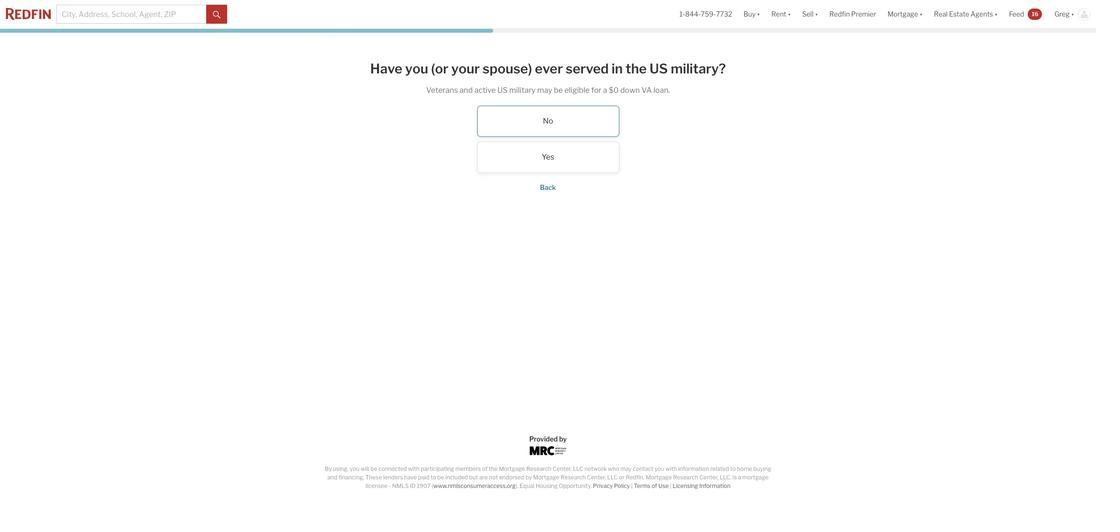 Task type: describe. For each thing, give the bounding box(es) containing it.
1 vertical spatial llc
[[608, 475, 618, 482]]

0 horizontal spatial be
[[371, 466, 378, 473]]

redfin
[[830, 10, 850, 18]]

mortgage ▾ button
[[888, 0, 923, 28]]

rent ▾ button
[[766, 0, 797, 28]]

veterans and active us military may be eligible for a $0 down va loan.
[[426, 86, 670, 95]]

privacy policy link
[[593, 483, 630, 490]]

eligible
[[565, 86, 590, 95]]

1 horizontal spatial center,
[[587, 475, 606, 482]]

military
[[510, 86, 536, 95]]

7732
[[716, 10, 733, 18]]

licensing
[[673, 483, 699, 490]]

759-
[[701, 10, 716, 18]]

sell ▾ button
[[803, 0, 819, 28]]

policy
[[614, 483, 630, 490]]

served
[[566, 61, 609, 77]]

opportunity.
[[559, 483, 592, 490]]

us military?
[[650, 61, 726, 77]]

www.nmlsconsumeraccess.org ). equal housing opportunity. privacy policy | terms of use | licensing information
[[434, 483, 731, 490]]

▾ for buy ▾
[[758, 10, 761, 18]]

the inside by using, you will be connected with participating members of the mortgage research center, llc network who may contact you with information related to home buying and financing. these lenders have paid to be included but are not endorsed by mortgage research center, llc or redfin. mortgage research center, llc. is a mortgage licensee - nmls id 1907 (
[[489, 466, 498, 473]]

spouse)
[[483, 61, 532, 77]]

equal
[[520, 483, 535, 490]]

licensing information link
[[673, 483, 731, 490]]

of for terms
[[652, 483, 658, 490]]

these
[[366, 475, 382, 482]]

mortgage inside dropdown button
[[888, 10, 919, 18]]

mortgage research center image
[[530, 447, 567, 456]]

844-
[[686, 10, 701, 18]]

will
[[361, 466, 370, 473]]

sell
[[803, 10, 814, 18]]

real estate agents ▾ button
[[929, 0, 1004, 28]]

premier
[[852, 10, 877, 18]]

-
[[389, 483, 391, 490]]

mortgage up endorsed
[[499, 466, 525, 473]]

agents
[[971, 10, 994, 18]]

are
[[480, 475, 488, 482]]

may inside by using, you will be connected with participating members of the mortgage research center, llc network who may contact you with information related to home buying and financing. these lenders have paid to be included but are not endorsed by mortgage research center, llc or redfin. mortgage research center, llc. is a mortgage licensee - nmls id 1907 (
[[621, 466, 632, 473]]

mortgage ▾
[[888, 10, 923, 18]]

members
[[456, 466, 481, 473]]

who
[[608, 466, 620, 473]]

1907
[[417, 483, 431, 490]]

2 horizontal spatial center,
[[700, 475, 719, 482]]

2 | from the left
[[670, 483, 672, 490]]

by inside by using, you will be connected with participating members of the mortgage research center, llc network who may contact you with information related to home buying and financing. these lenders have paid to be included but are not endorsed by mortgage research center, llc or redfin. mortgage research center, llc. is a mortgage licensee - nmls id 1907 (
[[526, 475, 532, 482]]

back button
[[540, 183, 556, 192]]

redfin.
[[626, 475, 645, 482]]

terms of use link
[[634, 483, 669, 490]]

have you (or your spouse) ever served in the us military?
[[370, 61, 726, 77]]

1-844-759-7732 link
[[680, 10, 733, 18]]

mortgage up housing
[[534, 475, 560, 482]]

llc.
[[720, 475, 732, 482]]

rent ▾ button
[[772, 0, 791, 28]]

rent ▾
[[772, 10, 791, 18]]

1 horizontal spatial you
[[405, 61, 429, 77]]

ever
[[535, 61, 563, 77]]

included
[[446, 475, 468, 482]]

down
[[621, 86, 640, 95]]

have
[[370, 61, 403, 77]]

0 vertical spatial by
[[559, 436, 567, 444]]

1-844-759-7732
[[680, 10, 733, 18]]

not
[[489, 475, 498, 482]]

real estate agents ▾ link
[[935, 0, 998, 28]]

▾ for mortgage ▾
[[920, 10, 923, 18]]

).
[[516, 483, 519, 490]]

1-
[[680, 10, 686, 18]]

or
[[619, 475, 625, 482]]

paid
[[418, 475, 430, 482]]

2 horizontal spatial you
[[655, 466, 665, 473]]

nmls
[[392, 483, 409, 490]]

mortgage up use
[[646, 475, 672, 482]]

1 with from the left
[[408, 466, 420, 473]]

active
[[475, 86, 496, 95]]

buy ▾ button
[[738, 0, 766, 28]]

0 horizontal spatial llc
[[573, 466, 584, 473]]

greg ▾
[[1055, 10, 1075, 18]]

us
[[498, 86, 508, 95]]

(or
[[431, 61, 449, 77]]

connected
[[379, 466, 407, 473]]

feed
[[1010, 10, 1025, 18]]

real estate agents ▾
[[935, 10, 998, 18]]

have
[[404, 475, 417, 482]]

using,
[[333, 466, 349, 473]]

contact
[[633, 466, 654, 473]]

$0
[[609, 86, 619, 95]]

sell ▾
[[803, 10, 819, 18]]

www.nmlsconsumeraccess.org link
[[434, 483, 516, 490]]



Task type: vqa. For each thing, say whether or not it's contained in the screenshot.
Buy ▾
yes



Task type: locate. For each thing, give the bounding box(es) containing it.
1 vertical spatial may
[[621, 466, 632, 473]]

of left use
[[652, 483, 658, 490]]

of up are
[[482, 466, 488, 473]]

1 horizontal spatial a
[[739, 475, 742, 482]]

you up the financing.
[[350, 466, 360, 473]]

buy ▾
[[744, 10, 761, 18]]

information
[[679, 466, 710, 473]]

to up (
[[431, 475, 436, 482]]

0 horizontal spatial may
[[538, 86, 553, 95]]

2 horizontal spatial research
[[674, 475, 699, 482]]

participating
[[421, 466, 455, 473]]

1 vertical spatial to
[[431, 475, 436, 482]]

lenders
[[383, 475, 403, 482]]

privacy
[[593, 483, 613, 490]]

buy
[[744, 10, 756, 18]]

0 horizontal spatial with
[[408, 466, 420, 473]]

with up have at the left of the page
[[408, 466, 420, 473]]

housing
[[536, 483, 558, 490]]

1 vertical spatial by
[[526, 475, 532, 482]]

by up mortgage research center image
[[559, 436, 567, 444]]

1 ▾ from the left
[[758, 10, 761, 18]]

| right use
[[670, 483, 672, 490]]

▾ right agents
[[995, 10, 998, 18]]

0 horizontal spatial you
[[350, 466, 360, 473]]

center, up opportunity.
[[553, 466, 572, 473]]

sell ▾ button
[[797, 0, 824, 28]]

0 horizontal spatial to
[[431, 475, 436, 482]]

network
[[585, 466, 607, 473]]

may
[[538, 86, 553, 95], [621, 466, 632, 473]]

llc
[[573, 466, 584, 473], [608, 475, 618, 482]]

center,
[[553, 466, 572, 473], [587, 475, 606, 482], [700, 475, 719, 482]]

real
[[935, 10, 948, 18]]

0 horizontal spatial |
[[632, 483, 633, 490]]

research up opportunity.
[[561, 475, 586, 482]]

id
[[410, 483, 416, 490]]

by up equal
[[526, 475, 532, 482]]

for
[[592, 86, 602, 95]]

submit search image
[[213, 11, 221, 18]]

with up use
[[666, 466, 677, 473]]

be left eligible
[[554, 86, 563, 95]]

of for members
[[482, 466, 488, 473]]

center, up information
[[700, 475, 719, 482]]

▾ right greg
[[1072, 10, 1075, 18]]

0 vertical spatial the
[[626, 61, 647, 77]]

0 vertical spatial and
[[460, 86, 473, 95]]

mortgage
[[888, 10, 919, 18], [499, 466, 525, 473], [534, 475, 560, 482], [646, 475, 672, 482]]

1 horizontal spatial to
[[731, 466, 736, 473]]

llc up privacy policy link
[[608, 475, 618, 482]]

16
[[1032, 10, 1039, 17]]

0 vertical spatial to
[[731, 466, 736, 473]]

the
[[626, 61, 647, 77], [489, 466, 498, 473]]

center, down network
[[587, 475, 606, 482]]

0 horizontal spatial and
[[328, 475, 338, 482]]

1 vertical spatial be
[[371, 466, 378, 473]]

0 horizontal spatial of
[[482, 466, 488, 473]]

is
[[733, 475, 737, 482]]

0 horizontal spatial by
[[526, 475, 532, 482]]

home
[[738, 466, 753, 473]]

a left $0
[[604, 86, 608, 95]]

endorsed
[[499, 475, 525, 482]]

3 ▾ from the left
[[816, 10, 819, 18]]

research up 'licensing'
[[674, 475, 699, 482]]

▾ for sell ▾
[[816, 10, 819, 18]]

with
[[408, 466, 420, 473], [666, 466, 677, 473]]

1 | from the left
[[632, 483, 633, 490]]

1 vertical spatial a
[[739, 475, 742, 482]]

by
[[559, 436, 567, 444], [526, 475, 532, 482]]

▾ right rent
[[788, 10, 791, 18]]

0 horizontal spatial a
[[604, 86, 608, 95]]

back
[[540, 183, 556, 192]]

0 horizontal spatial the
[[489, 466, 498, 473]]

0 vertical spatial llc
[[573, 466, 584, 473]]

be
[[554, 86, 563, 95], [371, 466, 378, 473], [438, 475, 444, 482]]

1 horizontal spatial of
[[652, 483, 658, 490]]

▾ for rent ▾
[[788, 10, 791, 18]]

1 horizontal spatial the
[[626, 61, 647, 77]]

rent
[[772, 10, 787, 18]]

1 horizontal spatial may
[[621, 466, 632, 473]]

yes
[[542, 153, 555, 162]]

0 horizontal spatial center,
[[553, 466, 572, 473]]

1 horizontal spatial with
[[666, 466, 677, 473]]

a inside by using, you will be connected with participating members of the mortgage research center, llc network who may contact you with information related to home buying and financing. these lenders have paid to be included but are not endorsed by mortgage research center, llc or redfin. mortgage research center, llc. is a mortgage licensee - nmls id 1907 (
[[739, 475, 742, 482]]

be up these
[[371, 466, 378, 473]]

▾ right buy
[[758, 10, 761, 18]]

4 ▾ from the left
[[920, 10, 923, 18]]

by
[[325, 466, 332, 473]]

by using, you will be connected with participating members of the mortgage research center, llc network who may contact you with information related to home buying and financing. these lenders have paid to be included but are not endorsed by mortgage research center, llc or redfin. mortgage research center, llc. is a mortgage licensee - nmls id 1907 (
[[325, 466, 772, 490]]

2 with from the left
[[666, 466, 677, 473]]

1 horizontal spatial |
[[670, 483, 672, 490]]

estate
[[950, 10, 970, 18]]

research
[[527, 466, 552, 473], [561, 475, 586, 482], [674, 475, 699, 482]]

but
[[469, 475, 478, 482]]

City, Address, School, Agent, ZIP search field
[[56, 5, 206, 24]]

2 horizontal spatial be
[[554, 86, 563, 95]]

| down redfin. at the right bottom of page
[[632, 483, 633, 490]]

terms
[[634, 483, 651, 490]]

the right the in
[[626, 61, 647, 77]]

may down have you (or your spouse) ever served in the us military?
[[538, 86, 553, 95]]

you left (or
[[405, 61, 429, 77]]

(
[[432, 483, 434, 490]]

and down by
[[328, 475, 338, 482]]

of inside by using, you will be connected with participating members of the mortgage research center, llc network who may contact you with information related to home buying and financing. these lenders have paid to be included but are not endorsed by mortgage research center, llc or redfin. mortgage research center, llc. is a mortgage licensee - nmls id 1907 (
[[482, 466, 488, 473]]

in
[[612, 61, 623, 77]]

0 vertical spatial be
[[554, 86, 563, 95]]

▾ right sell
[[816, 10, 819, 18]]

use
[[659, 483, 669, 490]]

buying
[[754, 466, 772, 473]]

6 ▾ from the left
[[1072, 10, 1075, 18]]

be down participating on the left bottom of the page
[[438, 475, 444, 482]]

financing.
[[339, 475, 364, 482]]

www.nmlsconsumeraccess.org
[[434, 483, 516, 490]]

1 vertical spatial of
[[652, 483, 658, 490]]

llc up opportunity.
[[573, 466, 584, 473]]

buy ▾ button
[[744, 0, 761, 28]]

and
[[460, 86, 473, 95], [328, 475, 338, 482]]

mortgage
[[743, 475, 769, 482]]

veterans
[[426, 86, 458, 95]]

greg
[[1055, 10, 1070, 18]]

0 horizontal spatial research
[[527, 466, 552, 473]]

va loan.
[[642, 86, 670, 95]]

2 vertical spatial be
[[438, 475, 444, 482]]

1 horizontal spatial llc
[[608, 475, 618, 482]]

0 vertical spatial may
[[538, 86, 553, 95]]

have you (or your spouse) ever served in the us military? option group
[[359, 106, 738, 173]]

your
[[452, 61, 480, 77]]

▾ for greg ▾
[[1072, 10, 1075, 18]]

1 horizontal spatial by
[[559, 436, 567, 444]]

redfin premier
[[830, 10, 877, 18]]

and left the active at the top
[[460, 86, 473, 95]]

0 vertical spatial of
[[482, 466, 488, 473]]

related
[[711, 466, 730, 473]]

no
[[543, 117, 554, 126]]

1 vertical spatial and
[[328, 475, 338, 482]]

to
[[731, 466, 736, 473], [431, 475, 436, 482]]

the up not
[[489, 466, 498, 473]]

a right is
[[739, 475, 742, 482]]

1 horizontal spatial and
[[460, 86, 473, 95]]

redfin premier button
[[824, 0, 882, 28]]

research up housing
[[527, 466, 552, 473]]

1 horizontal spatial research
[[561, 475, 586, 482]]

▾ left real
[[920, 10, 923, 18]]

▾
[[758, 10, 761, 18], [788, 10, 791, 18], [816, 10, 819, 18], [920, 10, 923, 18], [995, 10, 998, 18], [1072, 10, 1075, 18]]

may up or
[[621, 466, 632, 473]]

1 horizontal spatial be
[[438, 475, 444, 482]]

0 vertical spatial a
[[604, 86, 608, 95]]

and inside by using, you will be connected with participating members of the mortgage research center, llc network who may contact you with information related to home buying and financing. these lenders have paid to be included but are not endorsed by mortgage research center, llc or redfin. mortgage research center, llc. is a mortgage licensee - nmls id 1907 (
[[328, 475, 338, 482]]

provided
[[530, 436, 558, 444]]

1 vertical spatial the
[[489, 466, 498, 473]]

you right contact
[[655, 466, 665, 473]]

5 ▾ from the left
[[995, 10, 998, 18]]

2 ▾ from the left
[[788, 10, 791, 18]]

mortgage left real
[[888, 10, 919, 18]]

mortgage ▾ button
[[882, 0, 929, 28]]

provided by
[[530, 436, 567, 444]]

to up is
[[731, 466, 736, 473]]



